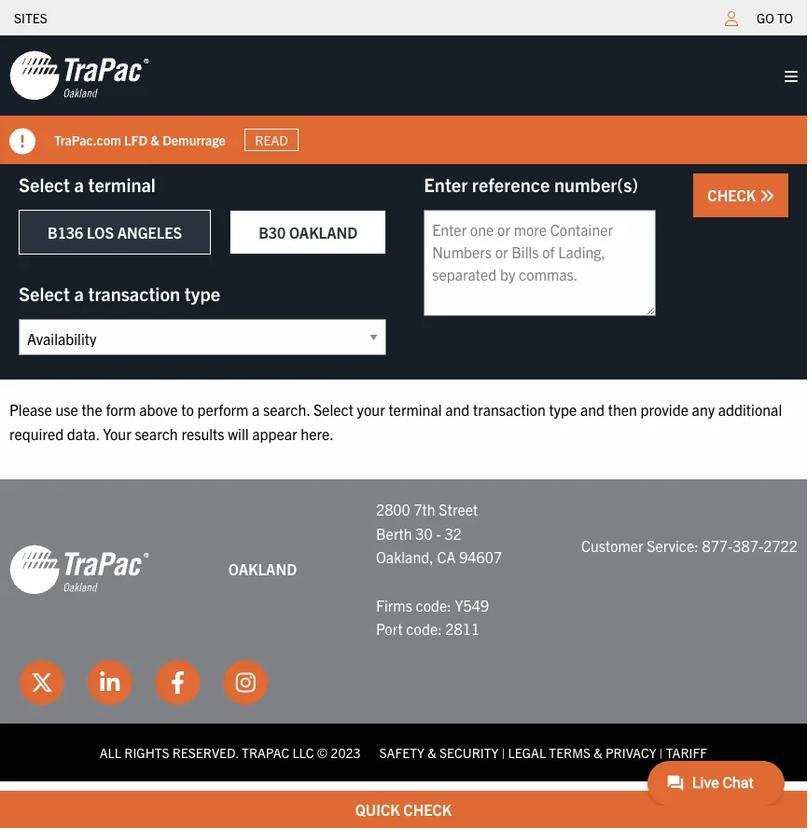 Task type: locate. For each thing, give the bounding box(es) containing it.
quick
[[355, 801, 400, 819]]

1 vertical spatial a
[[74, 282, 84, 305]]

0 vertical spatial check
[[708, 186, 760, 204]]

a
[[74, 173, 84, 196], [74, 282, 84, 305], [252, 400, 260, 419]]

number(s)
[[554, 173, 638, 196]]

footer containing 2800 7th street
[[0, 480, 807, 782]]

0 vertical spatial oakland image
[[9, 49, 149, 102]]

1 oakland image from the top
[[9, 49, 149, 102]]

sites
[[14, 9, 47, 26]]

| left legal
[[502, 744, 505, 761]]

1 horizontal spatial check
[[708, 186, 760, 204]]

transaction
[[88, 282, 180, 305], [473, 400, 546, 419]]

select up the here. at the left bottom of the page
[[313, 400, 354, 419]]

oakland image inside banner
[[9, 49, 149, 102]]

b136
[[48, 223, 83, 242]]

banner containing trapac.com lfd & demurrage
[[0, 35, 807, 164]]

code:
[[416, 596, 452, 615], [406, 620, 442, 638]]

service:
[[647, 536, 699, 555]]

terminal
[[88, 173, 156, 196], [389, 400, 442, 419]]

code: up 2811
[[416, 596, 452, 615]]

please use the form above to perform a search. select your terminal and transaction type and then provide any additional required data. your search results will appear here.
[[9, 400, 782, 443]]

terminal inside the 'please use the form above to perform a search. select your terminal and transaction type and then provide any additional required data. your search results will appear here.'
[[389, 400, 442, 419]]

2 | from the left
[[660, 744, 663, 761]]

877-
[[702, 536, 733, 555]]

transaction inside the 'please use the form above to perform a search. select your terminal and transaction type and then provide any additional required data. your search results will appear here.'
[[473, 400, 546, 419]]

1 vertical spatial oakland image
[[9, 544, 149, 596]]

1 horizontal spatial solid image
[[785, 69, 798, 84]]

type
[[185, 282, 220, 305], [549, 400, 577, 419]]

solid image
[[760, 188, 774, 203]]

select up b136
[[19, 173, 70, 196]]

a down b136
[[74, 282, 84, 305]]

1 horizontal spatial transaction
[[473, 400, 546, 419]]

0 horizontal spatial |
[[502, 744, 505, 761]]

oakland image for footer at bottom containing 2800 7th street
[[9, 544, 149, 596]]

terminal down lfd
[[88, 173, 156, 196]]

footer
[[0, 480, 807, 782]]

perform
[[197, 400, 249, 419]]

check
[[708, 186, 760, 204], [403, 801, 452, 819]]

&
[[151, 131, 160, 148], [428, 744, 436, 761], [594, 744, 603, 761]]

customer service: 877-387-2722
[[581, 536, 798, 555]]

1 horizontal spatial terminal
[[389, 400, 442, 419]]

0 vertical spatial type
[[185, 282, 220, 305]]

read
[[255, 132, 288, 148]]

1 and from the left
[[445, 400, 470, 419]]

terms
[[549, 744, 591, 761]]

terminal right your
[[389, 400, 442, 419]]

lfd
[[124, 131, 148, 148]]

0 vertical spatial select
[[19, 173, 70, 196]]

solid image
[[785, 69, 798, 84], [9, 129, 35, 155]]

additional
[[718, 400, 782, 419]]

& right safety
[[428, 744, 436, 761]]

and right your
[[445, 400, 470, 419]]

go
[[757, 9, 774, 26]]

0 horizontal spatial and
[[445, 400, 470, 419]]

|
[[502, 744, 505, 761], [660, 744, 663, 761]]

32
[[445, 524, 462, 543]]

1 horizontal spatial type
[[549, 400, 577, 419]]

demurrage
[[163, 131, 226, 148]]

2023
[[331, 744, 361, 761]]

legal terms & privacy link
[[508, 744, 657, 761]]

select for select a terminal
[[19, 173, 70, 196]]

oakland image
[[9, 49, 149, 102], [9, 544, 149, 596]]

tariff link
[[666, 744, 707, 761]]

security
[[439, 744, 499, 761]]

select down b136
[[19, 282, 70, 305]]

a inside the 'please use the form above to perform a search. select your terminal and transaction type and then provide any additional required data. your search results will appear here.'
[[252, 400, 260, 419]]

0 horizontal spatial transaction
[[88, 282, 180, 305]]

94607
[[459, 548, 502, 567]]

©
[[317, 744, 328, 761]]

enter reference number(s)
[[424, 173, 638, 196]]

1 vertical spatial transaction
[[473, 400, 546, 419]]

and left then
[[580, 400, 605, 419]]

1 vertical spatial check
[[403, 801, 452, 819]]

1 vertical spatial oakland
[[228, 560, 297, 579]]

read link
[[244, 129, 299, 151]]

oakland image inside footer
[[9, 544, 149, 596]]

banner
[[0, 35, 807, 164]]

0 vertical spatial transaction
[[88, 282, 180, 305]]

firms
[[376, 596, 412, 615]]

quick check link
[[0, 791, 807, 829]]

legal
[[508, 744, 546, 761]]

select
[[19, 173, 70, 196], [19, 282, 70, 305], [313, 400, 354, 419]]

b30
[[259, 223, 286, 242]]

& right terms
[[594, 744, 603, 761]]

0 horizontal spatial terminal
[[88, 173, 156, 196]]

1 vertical spatial select
[[19, 282, 70, 305]]

berth
[[376, 524, 412, 543]]

0 vertical spatial a
[[74, 173, 84, 196]]

1 horizontal spatial and
[[580, 400, 605, 419]]

& right lfd
[[151, 131, 160, 148]]

angeles
[[117, 223, 182, 242]]

rights
[[124, 744, 169, 761]]

please
[[9, 400, 52, 419]]

2 vertical spatial select
[[313, 400, 354, 419]]

0 horizontal spatial check
[[403, 801, 452, 819]]

2811
[[445, 620, 480, 638]]

1 vertical spatial solid image
[[9, 129, 35, 155]]

1 vertical spatial terminal
[[389, 400, 442, 419]]

privacy
[[606, 744, 657, 761]]

firms code:  y549 port code:  2811
[[376, 596, 489, 638]]

1 vertical spatial code:
[[406, 620, 442, 638]]

code: right port
[[406, 620, 442, 638]]

2 and from the left
[[580, 400, 605, 419]]

a up appear
[[252, 400, 260, 419]]

oakland
[[289, 223, 358, 242], [228, 560, 297, 579]]

1 horizontal spatial |
[[660, 744, 663, 761]]

any
[[692, 400, 715, 419]]

2 oakland image from the top
[[9, 544, 149, 596]]

and
[[445, 400, 470, 419], [580, 400, 605, 419]]

2800
[[376, 500, 410, 519]]

oakland inside footer
[[228, 560, 297, 579]]

search.
[[263, 400, 310, 419]]

2 vertical spatial a
[[252, 400, 260, 419]]

solid image down "to"
[[785, 69, 798, 84]]

safety
[[379, 744, 425, 761]]

reference
[[472, 173, 550, 196]]

0 vertical spatial oakland
[[289, 223, 358, 242]]

solid image left trapac.com
[[9, 129, 35, 155]]

select a terminal
[[19, 173, 156, 196]]

| left tariff
[[660, 744, 663, 761]]

1 vertical spatial type
[[549, 400, 577, 419]]

0 vertical spatial solid image
[[785, 69, 798, 84]]

a down trapac.com
[[74, 173, 84, 196]]

387-
[[733, 536, 763, 555]]



Task type: vqa. For each thing, say whether or not it's contained in the screenshot.
Trucking Companies
no



Task type: describe. For each thing, give the bounding box(es) containing it.
reserved.
[[172, 744, 239, 761]]

search
[[135, 424, 178, 443]]

will
[[228, 424, 249, 443]]

all
[[100, 744, 121, 761]]

select for select a transaction type
[[19, 282, 70, 305]]

0 horizontal spatial type
[[185, 282, 220, 305]]

1 horizontal spatial &
[[428, 744, 436, 761]]

b30 oakland
[[259, 223, 358, 242]]

your
[[103, 424, 131, 443]]

check inside the check button
[[708, 186, 760, 204]]

appear
[[252, 424, 297, 443]]

all rights reserved. trapac llc © 2023
[[100, 744, 361, 761]]

a for transaction
[[74, 282, 84, 305]]

provide
[[641, 400, 689, 419]]

here.
[[301, 424, 334, 443]]

trapac.com lfd & demurrage
[[54, 131, 226, 148]]

1 | from the left
[[502, 744, 505, 761]]

-
[[436, 524, 441, 543]]

results
[[181, 424, 224, 443]]

2722
[[763, 536, 798, 555]]

trapac.com
[[54, 131, 121, 148]]

your
[[357, 400, 385, 419]]

check inside quick check "link"
[[403, 801, 452, 819]]

port
[[376, 620, 403, 638]]

oakland,
[[376, 548, 434, 567]]

quick check
[[355, 801, 452, 819]]

0 vertical spatial code:
[[416, 596, 452, 615]]

data.
[[67, 424, 99, 443]]

oakland image for banner containing trapac.com lfd & demurrage
[[9, 49, 149, 102]]

use
[[55, 400, 78, 419]]

0 horizontal spatial &
[[151, 131, 160, 148]]

Enter reference number(s) text field
[[424, 210, 656, 316]]

b136 los angeles
[[48, 223, 182, 242]]

0 horizontal spatial solid image
[[9, 129, 35, 155]]

safety & security | legal terms & privacy | tariff
[[379, 744, 707, 761]]

select inside the 'please use the form above to perform a search. select your terminal and transaction type and then provide any additional required data. your search results will appear here.'
[[313, 400, 354, 419]]

go to
[[757, 9, 793, 26]]

the
[[82, 400, 102, 419]]

30
[[416, 524, 433, 543]]

llc
[[292, 744, 314, 761]]

to
[[181, 400, 194, 419]]

required
[[9, 424, 64, 443]]

2800 7th street berth 30 - 32 oakland, ca 94607
[[376, 500, 502, 567]]

form
[[106, 400, 136, 419]]

to
[[777, 9, 793, 26]]

los
[[87, 223, 114, 242]]

above
[[139, 400, 178, 419]]

select a transaction type
[[19, 282, 220, 305]]

ca
[[437, 548, 456, 567]]

a for terminal
[[74, 173, 84, 196]]

customer
[[581, 536, 644, 555]]

then
[[608, 400, 637, 419]]

0 vertical spatial terminal
[[88, 173, 156, 196]]

tariff
[[666, 744, 707, 761]]

enter
[[424, 173, 468, 196]]

light image
[[725, 11, 738, 26]]

street
[[439, 500, 478, 519]]

safety & security link
[[379, 744, 499, 761]]

7th
[[414, 500, 435, 519]]

trapac
[[242, 744, 289, 761]]

type inside the 'please use the form above to perform a search. select your terminal and transaction type and then provide any additional required data. your search results will appear here.'
[[549, 400, 577, 419]]

2 horizontal spatial &
[[594, 744, 603, 761]]

check button
[[694, 174, 788, 217]]

y549
[[455, 596, 489, 615]]



